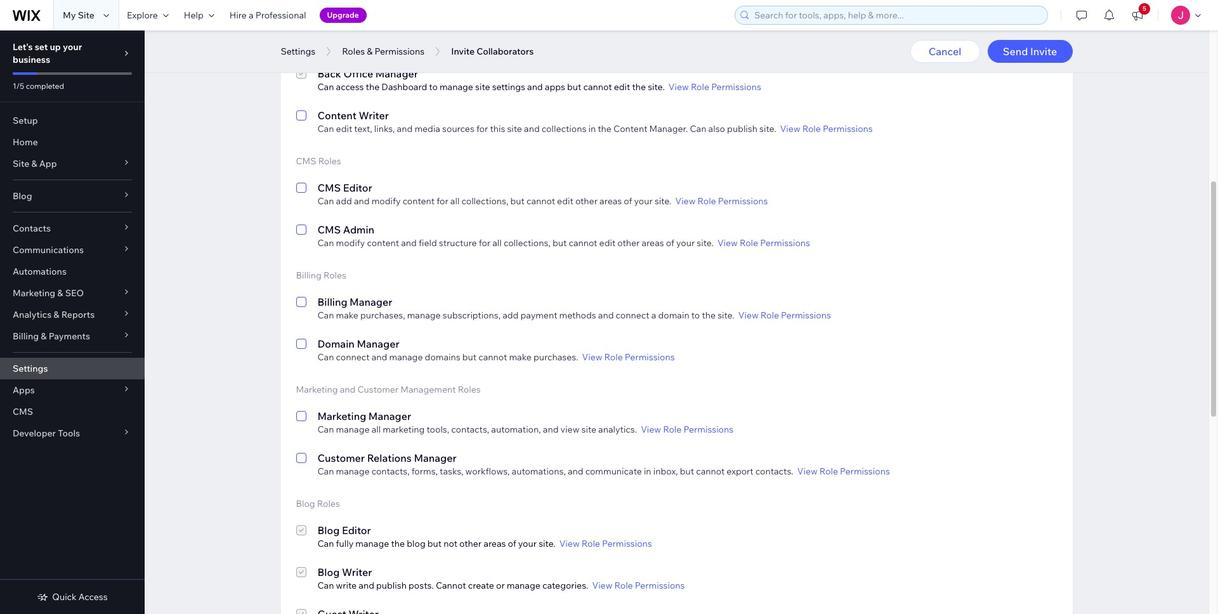 Task type: describe. For each thing, give the bounding box(es) containing it.
all inside "cms admin can modify content and field structure for all collections, but cannot edit other areas of your site. view role permissions"
[[493, 237, 502, 249]]

for inside the cms editor can add and modify content for all collections, but cannot edit other areas of your site. view role permissions
[[437, 195, 448, 207]]

domain
[[318, 338, 355, 350]]

communicate
[[585, 466, 642, 477]]

1 horizontal spatial site
[[78, 10, 94, 21]]

site. inside back office manager can access the dashboard to manage site settings and apps but cannot edit the site. view role permissions
[[648, 81, 665, 93]]

view inside "marketing manager can manage all marketing tools, contacts, automation, and view site analytics. view role permissions"
[[641, 424, 661, 435]]

can inside back office manager can access the dashboard to manage site settings and apps but cannot edit the site. view role permissions
[[318, 81, 334, 93]]

site inside popup button
[[13, 158, 29, 169]]

all inside "marketing manager can manage all marketing tools, contacts, automation, and view site analytics. view role permissions"
[[372, 424, 381, 435]]

roles & permissions
[[342, 46, 425, 57]]

permissions inside content writer can edit text, links, and media sources for this site and collections in the content manager. can also publish site. view role permissions
[[823, 123, 873, 135]]

hire
[[230, 10, 247, 21]]

can for cms editor
[[318, 195, 334, 207]]

of inside "cms admin can modify content and field structure for all collections, but cannot edit other areas of your site. view role permissions"
[[666, 237, 674, 249]]

cms for admin
[[318, 223, 341, 236]]

settings for settings button
[[281, 46, 315, 57]]

manage inside billing manager can make purchases, manage subscriptions, add payment methods and connect a domain to the site. view role permissions
[[407, 310, 441, 321]]

role inside the "domain manager can connect and manage domains but cannot make purchases. view role permissions"
[[604, 352, 623, 363]]

methods
[[559, 310, 596, 321]]

tools,
[[427, 424, 449, 435]]

manage inside customer relations manager can manage contacts, forms, tasks, workflows, automations, and communicate in inbox, but cannot export contacts. view role permissions
[[336, 466, 370, 477]]

content writer can edit text, links, and media sources for this site and collections in the content manager. can also publish site. view role permissions
[[318, 109, 873, 135]]

manager for billing manager
[[350, 296, 392, 308]]

view role permissions button for cms editor
[[675, 195, 768, 207]]

blog for roles
[[296, 498, 315, 510]]

setup
[[13, 115, 38, 126]]

cannot inside customer relations manager can manage contacts, forms, tasks, workflows, automations, and communicate in inbox, but cannot export contacts. view role permissions
[[696, 466, 725, 477]]

view role permissions button for customer relations manager
[[797, 466, 890, 477]]

upgrade button
[[320, 8, 367, 23]]

up
[[50, 41, 61, 53]]

invite collaborators button
[[445, 42, 540, 61]]

roles & permissions button
[[336, 42, 431, 61]]

home
[[13, 136, 38, 148]]

in inside customer relations manager can manage contacts, forms, tasks, workflows, automations, and communicate in inbox, but cannot export contacts. view role permissions
[[644, 466, 651, 477]]

inbox,
[[653, 466, 678, 477]]

site. inside "cms admin can modify content and field structure for all collections, but cannot edit other areas of your site. view role permissions"
[[697, 237, 714, 249]]

billing for roles
[[296, 270, 322, 281]]

business
[[13, 54, 50, 65]]

contacts, inside customer relations manager can manage contacts, forms, tasks, workflows, automations, and communicate in inbox, but cannot export contacts. view role permissions
[[372, 466, 410, 477]]

automation,
[[491, 424, 541, 435]]

domain
[[658, 310, 690, 321]]

cannot
[[436, 580, 466, 591]]

content inside the cms editor can add and modify content for all collections, but cannot edit other areas of your site. view role permissions
[[403, 195, 435, 207]]

and inside billing manager can make purchases, manage subscriptions, add payment methods and connect a domain to the site. view role permissions
[[598, 310, 614, 321]]

marketing manager can manage all marketing tools, contacts, automation, and view site analytics. view role permissions
[[318, 410, 734, 435]]

domains
[[425, 352, 460, 363]]

contacts button
[[0, 218, 145, 239]]

and inside customer relations manager can manage contacts, forms, tasks, workflows, automations, and communicate in inbox, but cannot export contacts. view role permissions
[[568, 466, 583, 477]]

manage inside website designer can edit the site, manage settings and apps but cannot access inbox, contacts and other sensitive info. view role permissions
[[389, 39, 422, 51]]

view
[[561, 424, 580, 435]]

role inside blog writer can write and publish posts. cannot create or manage categories. view role permissions
[[615, 580, 633, 591]]

apps
[[13, 385, 35, 396]]

send invite
[[1003, 45, 1057, 58]]

edit inside the cms editor can add and modify content for all collections, but cannot edit other areas of your site. view role permissions
[[557, 195, 573, 207]]

blog for writer
[[318, 566, 340, 579]]

and left "collections"
[[524, 123, 540, 135]]

contacts
[[603, 39, 639, 51]]

and inside back office manager can access the dashboard to manage site settings and apps but cannot edit the site. view role permissions
[[527, 81, 543, 93]]

other inside the cms editor can add and modify content for all collections, but cannot edit other areas of your site. view role permissions
[[575, 195, 598, 207]]

collections, inside "cms admin can modify content and field structure for all collections, but cannot edit other areas of your site. view role permissions"
[[504, 237, 551, 249]]

view role permissions button for back office manager
[[669, 81, 761, 93]]

can for billing manager
[[318, 310, 334, 321]]

writer for content writer
[[359, 109, 389, 122]]

payments
[[49, 331, 90, 342]]

other inside blog editor can fully manage the blog but not other areas of your site. view role permissions
[[459, 538, 482, 550]]

in inside content writer can edit text, links, and media sources for this site and collections in the content manager. can also publish site. view role permissions
[[588, 123, 596, 135]]

1/5 completed
[[13, 81, 64, 91]]

marketing and customer management roles
[[296, 384, 481, 395]]

management
[[401, 384, 456, 395]]

contacts, inside "marketing manager can manage all marketing tools, contacts, automation, and view site analytics. view role permissions"
[[451, 424, 489, 435]]

help button
[[176, 0, 222, 30]]

your inside let's set up your business
[[63, 41, 82, 53]]

permissions inside website designer can edit the site, manage settings and apps but cannot access inbox, contacts and other sensitive info. view role permissions
[[786, 39, 835, 51]]

for inside "cms admin can modify content and field structure for all collections, but cannot edit other areas of your site. view role permissions"
[[479, 237, 491, 249]]

cms roles
[[296, 155, 341, 167]]

site for content writer
[[507, 123, 522, 135]]

your inside blog editor can fully manage the blog but not other areas of your site. view role permissions
[[518, 538, 537, 550]]

modify inside "cms admin can modify content and field structure for all collections, but cannot edit other areas of your site. view role permissions"
[[336, 237, 365, 249]]

and left collaborators
[[460, 39, 475, 51]]

cannot inside the "domain manager can connect and manage domains but cannot make purchases. view role permissions"
[[479, 352, 507, 363]]

and inside the "domain manager can connect and manage domains but cannot make purchases. view role permissions"
[[372, 352, 387, 363]]

the inside website designer can edit the site, manage settings and apps but cannot access inbox, contacts and other sensitive info. view role permissions
[[354, 39, 368, 51]]

structure
[[439, 237, 477, 249]]

connect inside billing manager can make purchases, manage subscriptions, add payment methods and connect a domain to the site. view role permissions
[[616, 310, 650, 321]]

& for analytics
[[53, 309, 59, 320]]

a inside billing manager can make purchases, manage subscriptions, add payment methods and connect a domain to the site. view role permissions
[[652, 310, 656, 321]]

the down contacts
[[632, 81, 646, 93]]

field
[[419, 237, 437, 249]]

manager.
[[649, 123, 688, 135]]

marketing & seo button
[[0, 282, 145, 304]]

content inside "cms admin can modify content and field structure for all collections, but cannot edit other areas of your site. view role permissions"
[[367, 237, 399, 249]]

info.
[[721, 39, 739, 51]]

professional
[[256, 10, 306, 21]]

manager inside back office manager can access the dashboard to manage site settings and apps but cannot edit the site. view role permissions
[[375, 67, 418, 80]]

analytics.
[[598, 424, 637, 435]]

and right contacts
[[641, 39, 657, 51]]

quick access
[[52, 591, 108, 603]]

manager for marketing manager
[[369, 410, 411, 423]]

cancel
[[929, 45, 961, 58]]

reports
[[61, 309, 95, 320]]

access
[[79, 591, 108, 603]]

automations link
[[0, 261, 145, 282]]

setup link
[[0, 110, 145, 131]]

sensitive
[[683, 39, 719, 51]]

areas inside "cms admin can modify content and field structure for all collections, but cannot edit other areas of your site. view role permissions"
[[642, 237, 664, 249]]

but inside website designer can edit the site, manage settings and apps but cannot access inbox, contacts and other sensitive info. view role permissions
[[500, 39, 514, 51]]

hire a professional link
[[222, 0, 314, 30]]

permissions inside roles & permissions button
[[375, 46, 425, 57]]

view role permissions button for blog editor
[[559, 538, 652, 550]]

cannot inside website designer can edit the site, manage settings and apps but cannot access inbox, contacts and other sensitive info. view role permissions
[[516, 39, 544, 51]]

0 vertical spatial customer
[[358, 384, 399, 395]]

the inside billing manager can make purchases, manage subscriptions, add payment methods and connect a domain to the site. view role permissions
[[702, 310, 716, 321]]

site,
[[370, 39, 387, 51]]

blog roles
[[296, 498, 340, 510]]

marketing
[[383, 424, 425, 435]]

edit inside website designer can edit the site, manage settings and apps but cannot access inbox, contacts and other sensitive info. view role permissions
[[336, 39, 352, 51]]

access inside back office manager can access the dashboard to manage site settings and apps but cannot edit the site. view role permissions
[[336, 81, 364, 93]]

back
[[318, 67, 341, 80]]

access inside website designer can edit the site, manage settings and apps but cannot access inbox, contacts and other sensitive info. view role permissions
[[546, 39, 574, 51]]

workflows,
[[465, 466, 510, 477]]

apps inside website designer can edit the site, manage settings and apps but cannot access inbox, contacts and other sensitive info. view role permissions
[[477, 39, 498, 51]]

cms link
[[0, 401, 145, 423]]

customer inside customer relations manager can manage contacts, forms, tasks, workflows, automations, and communicate in inbox, but cannot export contacts. view role permissions
[[318, 452, 365, 464]]

can for blog editor
[[318, 538, 334, 550]]

settings inside website designer can edit the site, manage settings and apps but cannot access inbox, contacts and other sensitive info. view role permissions
[[424, 39, 458, 51]]

role inside customer relations manager can manage contacts, forms, tasks, workflows, automations, and communicate in inbox, but cannot export contacts. view role permissions
[[820, 466, 838, 477]]

view inside website designer can edit the site, manage settings and apps but cannot access inbox, contacts and other sensitive info. view role permissions
[[743, 39, 763, 51]]

Search for tools, apps, help & more... field
[[751, 6, 1044, 24]]

publish inside blog writer can write and publish posts. cannot create or manage categories. view role permissions
[[376, 580, 407, 591]]

role inside back office manager can access the dashboard to manage site settings and apps but cannot edit the site. view role permissions
[[691, 81, 709, 93]]

analytics & reports button
[[0, 304, 145, 326]]

areas inside blog editor can fully manage the blog but not other areas of your site. view role permissions
[[484, 538, 506, 550]]

can inside customer relations manager can manage contacts, forms, tasks, workflows, automations, and communicate in inbox, but cannot export contacts. view role permissions
[[318, 466, 334, 477]]

settings for settings link at the left bottom of page
[[13, 363, 48, 374]]

cms for roles
[[296, 155, 316, 167]]

for inside content writer can edit text, links, and media sources for this site and collections in the content manager. can also publish site. view role permissions
[[476, 123, 488, 135]]

developer tools
[[13, 428, 80, 439]]

designer
[[359, 25, 402, 38]]

invite inside invite collaborators button
[[451, 46, 475, 57]]

tasks,
[[440, 466, 463, 477]]

5 button
[[1124, 0, 1152, 30]]

site for marketing manager
[[582, 424, 596, 435]]

blog writer can write and publish posts. cannot create or manage categories. view role permissions
[[318, 566, 685, 591]]

send invite button
[[988, 40, 1073, 63]]

links,
[[374, 123, 395, 135]]

send
[[1003, 45, 1028, 58]]

automations
[[13, 266, 67, 277]]

manager inside customer relations manager can manage contacts, forms, tasks, workflows, automations, and communicate in inbox, but cannot export contacts. view role permissions
[[414, 452, 457, 464]]

role inside "marketing manager can manage all marketing tools, contacts, automation, and view site analytics. view role permissions"
[[663, 424, 682, 435]]

billing & payments button
[[0, 326, 145, 347]]

and inside blog writer can write and publish posts. cannot create or manage categories. view role permissions
[[359, 580, 374, 591]]

view role permissions button for content writer
[[780, 123, 873, 135]]

contacts
[[13, 223, 51, 234]]

permissions inside customer relations manager can manage contacts, forms, tasks, workflows, automations, and communicate in inbox, but cannot export contacts. view role permissions
[[840, 466, 890, 477]]

role inside billing manager can make purchases, manage subscriptions, add payment methods and connect a domain to the site. view role permissions
[[761, 310, 779, 321]]

office
[[344, 67, 373, 80]]

& for billing
[[41, 331, 47, 342]]

marketing & seo
[[13, 287, 84, 299]]

view inside the cms editor can add and modify content for all collections, but cannot edit other areas of your site. view role permissions
[[675, 195, 696, 207]]

blog inside popup button
[[13, 190, 32, 202]]

to inside billing manager can make purchases, manage subscriptions, add payment methods and connect a domain to the site. view role permissions
[[692, 310, 700, 321]]

blog
[[407, 538, 426, 550]]

view inside "cms admin can modify content and field structure for all collections, but cannot edit other areas of your site. view role permissions"
[[718, 237, 738, 249]]

view role permissions button for website designer
[[743, 39, 835, 51]]

developer tools button
[[0, 423, 145, 444]]

roles for cms
[[318, 155, 341, 167]]

site. inside the cms editor can add and modify content for all collections, but cannot edit other areas of your site. view role permissions
[[655, 195, 672, 207]]

marketing for and
[[296, 384, 338, 395]]

manage inside the "domain manager can connect and manage domains but cannot make purchases. view role permissions"
[[389, 352, 423, 363]]

add inside billing manager can make purchases, manage subscriptions, add payment methods and connect a domain to the site. view role permissions
[[503, 310, 519, 321]]



Task type: locate. For each thing, give the bounding box(es) containing it.
0 horizontal spatial apps
[[477, 39, 498, 51]]

or
[[496, 580, 505, 591]]

& for site
[[31, 158, 37, 169]]

publish right also
[[727, 123, 758, 135]]

also
[[709, 123, 725, 135]]

content
[[403, 195, 435, 207], [367, 237, 399, 249]]

editor up the fully
[[342, 524, 371, 537]]

0 vertical spatial marketing
[[13, 287, 55, 299]]

categories.
[[542, 580, 588, 591]]

roles for blog
[[317, 498, 340, 510]]

writer up text,
[[359, 109, 389, 122]]

manage inside "marketing manager can manage all marketing tools, contacts, automation, and view site analytics. view role permissions"
[[336, 424, 370, 435]]

app
[[39, 158, 57, 169]]

view role permissions button for blog writer
[[592, 580, 685, 591]]

& left reports
[[53, 309, 59, 320]]

&
[[367, 46, 373, 57], [31, 158, 37, 169], [57, 287, 63, 299], [53, 309, 59, 320], [41, 331, 47, 342]]

permissions inside blog editor can fully manage the blog but not other areas of your site. view role permissions
[[602, 538, 652, 550]]

of inside the cms editor can add and modify content for all collections, but cannot edit other areas of your site. view role permissions
[[624, 195, 632, 207]]

all left 'marketing'
[[372, 424, 381, 435]]

0 horizontal spatial settings
[[424, 39, 458, 51]]

1 horizontal spatial publish
[[727, 123, 758, 135]]

1 horizontal spatial content
[[614, 123, 647, 135]]

manage right site,
[[389, 39, 422, 51]]

editor for blog editor
[[342, 524, 371, 537]]

1 vertical spatial modify
[[336, 237, 365, 249]]

and down collaborators
[[527, 81, 543, 93]]

1 horizontal spatial a
[[652, 310, 656, 321]]

role inside website designer can edit the site, manage settings and apps but cannot access inbox, contacts and other sensitive info. view role permissions
[[765, 39, 784, 51]]

manager inside the "domain manager can connect and manage domains but cannot make purchases. view role permissions"
[[357, 338, 400, 350]]

site. inside content writer can edit text, links, and media sources for this site and collections in the content manager. can also publish site. view role permissions
[[760, 123, 776, 135]]

0 vertical spatial editor
[[343, 181, 372, 194]]

quick access button
[[37, 591, 108, 603]]

billing for &
[[13, 331, 39, 342]]

settings link
[[0, 358, 145, 379]]

add left payment
[[503, 310, 519, 321]]

modify
[[372, 195, 401, 207], [336, 237, 365, 249]]

manager up dashboard
[[375, 67, 418, 80]]

0 horizontal spatial access
[[336, 81, 364, 93]]

but
[[500, 39, 514, 51], [567, 81, 581, 93], [510, 195, 525, 207], [553, 237, 567, 249], [462, 352, 477, 363], [680, 466, 694, 477], [428, 538, 442, 550]]

and right methods
[[598, 310, 614, 321]]

settings up 'apps'
[[13, 363, 48, 374]]

and left view
[[543, 424, 559, 435]]

0 horizontal spatial settings
[[13, 363, 48, 374]]

but inside the cms editor can add and modify content for all collections, but cannot edit other areas of your site. view role permissions
[[510, 195, 525, 207]]

0 vertical spatial connect
[[616, 310, 650, 321]]

a
[[249, 10, 254, 21], [652, 310, 656, 321]]

2 vertical spatial billing
[[13, 331, 39, 342]]

areas inside the cms editor can add and modify content for all collections, but cannot edit other areas of your site. view role permissions
[[600, 195, 622, 207]]

manage down relations
[[336, 466, 370, 477]]

1 vertical spatial marketing
[[296, 384, 338, 395]]

None checkbox
[[296, 180, 306, 207], [296, 294, 306, 321], [296, 607, 306, 614], [296, 180, 306, 207], [296, 294, 306, 321], [296, 607, 306, 614]]

cms editor can add and modify content for all collections, but cannot edit other areas of your site. view role permissions
[[318, 181, 768, 207]]

cannot up back office manager can access the dashboard to manage site settings and apps but cannot edit the site. view role permissions
[[516, 39, 544, 51]]

and inside "marketing manager can manage all marketing tools, contacts, automation, and view site analytics. view role permissions"
[[543, 424, 559, 435]]

view inside customer relations manager can manage contacts, forms, tasks, workflows, automations, and communicate in inbox, but cannot export contacts. view role permissions
[[797, 466, 818, 477]]

view role permissions button for billing manager
[[738, 310, 831, 321]]

connect down domain on the left bottom
[[336, 352, 370, 363]]

0 horizontal spatial site
[[13, 158, 29, 169]]

cannot up "cms admin can modify content and field structure for all collections, but cannot edit other areas of your site. view role permissions"
[[527, 195, 555, 207]]

1 vertical spatial settings
[[13, 363, 48, 374]]

and
[[460, 39, 475, 51], [641, 39, 657, 51], [527, 81, 543, 93], [397, 123, 413, 135], [524, 123, 540, 135], [354, 195, 370, 207], [401, 237, 417, 249], [598, 310, 614, 321], [372, 352, 387, 363], [340, 384, 356, 395], [543, 424, 559, 435], [568, 466, 583, 477], [359, 580, 374, 591]]

cannot
[[516, 39, 544, 51], [583, 81, 612, 93], [527, 195, 555, 207], [569, 237, 597, 249], [479, 352, 507, 363], [696, 466, 725, 477]]

can for content writer
[[318, 123, 334, 135]]

site down home
[[13, 158, 29, 169]]

0 vertical spatial site
[[475, 81, 490, 93]]

help
[[184, 10, 204, 21]]

2 vertical spatial all
[[372, 424, 381, 435]]

add inside the cms editor can add and modify content for all collections, but cannot edit other areas of your site. view role permissions
[[336, 195, 352, 207]]

1 vertical spatial areas
[[642, 237, 664, 249]]

blog for editor
[[318, 524, 340, 537]]

manage up the sources
[[440, 81, 473, 93]]

0 horizontal spatial publish
[[376, 580, 407, 591]]

1 horizontal spatial make
[[509, 352, 532, 363]]

settings up dashboard
[[424, 39, 458, 51]]

modify inside the cms editor can add and modify content for all collections, but cannot edit other areas of your site. view role permissions
[[372, 195, 401, 207]]

marketing down domain on the left bottom
[[296, 384, 338, 395]]

role inside "cms admin can modify content and field structure for all collections, but cannot edit other areas of your site. view role permissions"
[[740, 237, 758, 249]]

invite left collaborators
[[451, 46, 475, 57]]

collections, down the cms editor can add and modify content for all collections, but cannot edit other areas of your site. view role permissions
[[504, 237, 551, 249]]

site. inside blog editor can fully manage the blog but not other areas of your site. view role permissions
[[539, 538, 556, 550]]

marketing inside "popup button"
[[13, 287, 55, 299]]

roles
[[342, 46, 365, 57], [318, 155, 341, 167], [324, 270, 346, 281], [458, 384, 481, 395], [317, 498, 340, 510]]

view inside the "domain manager can connect and manage domains but cannot make purchases. view role permissions"
[[582, 352, 602, 363]]

0 horizontal spatial make
[[336, 310, 358, 321]]

settings down professional
[[281, 46, 315, 57]]

to right "domain"
[[692, 310, 700, 321]]

1 vertical spatial all
[[493, 237, 502, 249]]

add up the admin
[[336, 195, 352, 207]]

domain manager can connect and manage domains but cannot make purchases. view role permissions
[[318, 338, 675, 363]]

but up back office manager can access the dashboard to manage site settings and apps but cannot edit the site. view role permissions
[[500, 39, 514, 51]]

0 vertical spatial settings
[[281, 46, 315, 57]]

1 vertical spatial add
[[503, 310, 519, 321]]

make left purchases.
[[509, 352, 532, 363]]

1 vertical spatial connect
[[336, 352, 370, 363]]

manage right the fully
[[356, 538, 389, 550]]

fully
[[336, 538, 354, 550]]

0 vertical spatial all
[[450, 195, 460, 207]]

but inside blog editor can fully manage the blog but not other areas of your site. view role permissions
[[428, 538, 442, 550]]

writer inside content writer can edit text, links, and media sources for this site and collections in the content manager. can also publish site. view role permissions
[[359, 109, 389, 122]]

site. inside billing manager can make purchases, manage subscriptions, add payment methods and connect a domain to the site. view role permissions
[[718, 310, 735, 321]]

1 horizontal spatial connect
[[616, 310, 650, 321]]

export
[[727, 466, 754, 477]]

to right dashboard
[[429, 81, 438, 93]]

0 horizontal spatial in
[[588, 123, 596, 135]]

can
[[318, 39, 334, 51], [318, 81, 334, 93], [318, 123, 334, 135], [690, 123, 707, 135], [318, 195, 334, 207], [318, 237, 334, 249], [318, 310, 334, 321], [318, 352, 334, 363], [318, 424, 334, 435], [318, 466, 334, 477], [318, 538, 334, 550], [318, 580, 334, 591]]

settings inside the sidebar element
[[13, 363, 48, 374]]

the inside blog editor can fully manage the blog but not other areas of your site. view role permissions
[[391, 538, 405, 550]]

manager down purchases, at the bottom left of page
[[357, 338, 400, 350]]

blog editor can fully manage the blog but not other areas of your site. view role permissions
[[318, 524, 652, 550]]

2 vertical spatial of
[[508, 538, 516, 550]]

collections, up "structure"
[[462, 195, 508, 207]]

can inside billing manager can make purchases, manage subscriptions, add payment methods and connect a domain to the site. view role permissions
[[318, 310, 334, 321]]

can inside the "domain manager can connect and manage domains but cannot make purchases. view role permissions"
[[318, 352, 334, 363]]

for right "structure"
[[479, 237, 491, 249]]

0 horizontal spatial to
[[429, 81, 438, 93]]

& left seo
[[57, 287, 63, 299]]

site & app
[[13, 158, 57, 169]]

0 vertical spatial site
[[78, 10, 94, 21]]

the right "collections"
[[598, 123, 612, 135]]

purchases,
[[360, 310, 405, 321]]

developer
[[13, 428, 56, 439]]

site inside back office manager can access the dashboard to manage site settings and apps but cannot edit the site. view role permissions
[[475, 81, 490, 93]]

1 horizontal spatial site
[[507, 123, 522, 135]]

view inside blog editor can fully manage the blog but not other areas of your site. view role permissions
[[559, 538, 580, 550]]

0 vertical spatial modify
[[372, 195, 401, 207]]

1 horizontal spatial areas
[[600, 195, 622, 207]]

& inside "popup button"
[[57, 287, 63, 299]]

0 vertical spatial for
[[476, 123, 488, 135]]

role
[[765, 39, 784, 51], [691, 81, 709, 93], [803, 123, 821, 135], [698, 195, 716, 207], [740, 237, 758, 249], [761, 310, 779, 321], [604, 352, 623, 363], [663, 424, 682, 435], [820, 466, 838, 477], [582, 538, 600, 550], [615, 580, 633, 591]]

0 horizontal spatial a
[[249, 10, 254, 21]]

purchases.
[[534, 352, 578, 363]]

edit inside back office manager can access the dashboard to manage site settings and apps but cannot edit the site. view role permissions
[[614, 81, 630, 93]]

media
[[415, 123, 440, 135]]

0 vertical spatial content
[[403, 195, 435, 207]]

and right automations,
[[568, 466, 583, 477]]

0 horizontal spatial of
[[508, 538, 516, 550]]

cms for editor
[[318, 181, 341, 194]]

billing & payments
[[13, 331, 90, 342]]

the down office
[[366, 81, 380, 93]]

1 horizontal spatial invite
[[1030, 45, 1057, 58]]

view inside billing manager can make purchases, manage subscriptions, add payment methods and connect a domain to the site. view role permissions
[[738, 310, 759, 321]]

apps up "collections"
[[545, 81, 565, 93]]

cannot left export
[[696, 466, 725, 477]]

but up "cms admin can modify content and field structure for all collections, but cannot edit other areas of your site. view role permissions"
[[510, 195, 525, 207]]

view role permissions button for cms admin
[[718, 237, 810, 249]]

blog button
[[0, 185, 145, 207]]

cannot up content writer can edit text, links, and media sources for this site and collections in the content manager. can also publish site. view role permissions
[[583, 81, 612, 93]]

and inside "cms admin can modify content and field structure for all collections, but cannot edit other areas of your site. view role permissions"
[[401, 237, 417, 249]]

back office manager can access the dashboard to manage site settings and apps but cannot edit the site. view role permissions
[[318, 67, 761, 93]]

0 vertical spatial a
[[249, 10, 254, 21]]

1 vertical spatial writer
[[342, 566, 372, 579]]

apps up back office manager can access the dashboard to manage site settings and apps but cannot edit the site. view role permissions
[[477, 39, 498, 51]]

all
[[450, 195, 460, 207], [493, 237, 502, 249], [372, 424, 381, 435]]

settings down collaborators
[[492, 81, 525, 93]]

cms inside the sidebar element
[[13, 406, 33, 418]]

1 horizontal spatial access
[[546, 39, 574, 51]]

contacts, right tools,
[[451, 424, 489, 435]]

explore
[[127, 10, 158, 21]]

customer
[[358, 384, 399, 395], [318, 452, 365, 464]]

my
[[63, 10, 76, 21]]

1 vertical spatial billing
[[318, 296, 347, 308]]

marketing for &
[[13, 287, 55, 299]]

can for marketing manager
[[318, 424, 334, 435]]

to inside back office manager can access the dashboard to manage site settings and apps but cannot edit the site. view role permissions
[[429, 81, 438, 93]]

sidebar element
[[0, 30, 145, 614]]

site & app button
[[0, 153, 145, 174]]

1 horizontal spatial settings
[[281, 46, 315, 57]]

cms admin can modify content and field structure for all collections, but cannot edit other areas of your site. view role permissions
[[318, 223, 810, 249]]

editor up the admin
[[343, 181, 372, 194]]

0 vertical spatial billing
[[296, 270, 322, 281]]

manage right or
[[507, 580, 541, 591]]

all inside the cms editor can add and modify content for all collections, but cannot edit other areas of your site. view role permissions
[[450, 195, 460, 207]]

publish inside content writer can edit text, links, and media sources for this site and collections in the content manager. can also publish site. view role permissions
[[727, 123, 758, 135]]

collections,
[[462, 195, 508, 207], [504, 237, 551, 249]]

analytics
[[13, 309, 52, 320]]

connect left "domain"
[[616, 310, 650, 321]]

1 vertical spatial content
[[367, 237, 399, 249]]

permissions inside back office manager can access the dashboard to manage site settings and apps but cannot edit the site. view role permissions
[[711, 81, 761, 93]]

manager up forms,
[[414, 452, 457, 464]]

publish
[[727, 123, 758, 135], [376, 580, 407, 591]]

0 horizontal spatial content
[[318, 109, 357, 122]]

but right inbox,
[[680, 466, 694, 477]]

admin
[[343, 223, 374, 236]]

for up field
[[437, 195, 448, 207]]

content down the admin
[[367, 237, 399, 249]]

1 vertical spatial contacts,
[[372, 466, 410, 477]]

& down the designer
[[367, 46, 373, 57]]

marketing up analytics
[[13, 287, 55, 299]]

a left "domain"
[[652, 310, 656, 321]]

and down domain on the left bottom
[[340, 384, 356, 395]]

can for website designer
[[318, 39, 334, 51]]

0 horizontal spatial all
[[372, 424, 381, 435]]

manage inside blog writer can write and publish posts. cannot create or manage categories. view role permissions
[[507, 580, 541, 591]]

1 vertical spatial in
[[644, 466, 651, 477]]

can for cms admin
[[318, 237, 334, 249]]

site.
[[648, 81, 665, 93], [760, 123, 776, 135], [655, 195, 672, 207], [697, 237, 714, 249], [718, 310, 735, 321], [539, 538, 556, 550]]

and inside the cms editor can add and modify content for all collections, but cannot edit other areas of your site. view role permissions
[[354, 195, 370, 207]]

and up marketing and customer management roles
[[372, 352, 387, 363]]

contacts,
[[451, 424, 489, 435], [372, 466, 410, 477]]

0 horizontal spatial modify
[[336, 237, 365, 249]]

analytics & reports
[[13, 309, 95, 320]]

billing manager can make purchases, manage subscriptions, add payment methods and connect a domain to the site. view role permissions
[[318, 296, 831, 321]]

0 vertical spatial contacts,
[[451, 424, 489, 435]]

0 vertical spatial collections,
[[462, 195, 508, 207]]

settings inside back office manager can access the dashboard to manage site settings and apps but cannot edit the site. view role permissions
[[492, 81, 525, 93]]

0 vertical spatial add
[[336, 195, 352, 207]]

edit inside "cms admin can modify content and field structure for all collections, but cannot edit other areas of your site. view role permissions"
[[599, 237, 616, 249]]

1 horizontal spatial modify
[[372, 195, 401, 207]]

cannot inside "cms admin can modify content and field structure for all collections, but cannot edit other areas of your site. view role permissions"
[[569, 237, 597, 249]]

1 vertical spatial of
[[666, 237, 674, 249]]

content left the manager.
[[614, 123, 647, 135]]

1 horizontal spatial all
[[450, 195, 460, 207]]

writer
[[359, 109, 389, 122], [342, 566, 372, 579]]

role inside blog editor can fully manage the blog but not other areas of your site. view role permissions
[[582, 538, 600, 550]]

1 vertical spatial access
[[336, 81, 364, 93]]

communications
[[13, 244, 84, 256]]

0 horizontal spatial content
[[367, 237, 399, 249]]

permissions
[[786, 39, 835, 51], [375, 46, 425, 57], [711, 81, 761, 93], [823, 123, 873, 135], [718, 195, 768, 207], [760, 237, 810, 249], [781, 310, 831, 321], [625, 352, 675, 363], [684, 424, 734, 435], [840, 466, 890, 477], [602, 538, 652, 550], [635, 580, 685, 591]]

cannot down subscriptions,
[[479, 352, 507, 363]]

invite right send
[[1030, 45, 1057, 58]]

other inside website designer can edit the site, manage settings and apps but cannot access inbox, contacts and other sensitive info. view role permissions
[[659, 39, 681, 51]]

view inside back office manager can access the dashboard to manage site settings and apps but cannot edit the site. view role permissions
[[669, 81, 689, 93]]

& for roles
[[367, 46, 373, 57]]

my site
[[63, 10, 94, 21]]

access
[[546, 39, 574, 51], [336, 81, 364, 93]]

and right links,
[[397, 123, 413, 135]]

the left blog
[[391, 538, 405, 550]]

site inside content writer can edit text, links, and media sources for this site and collections in the content manager. can also publish site. view role permissions
[[507, 123, 522, 135]]

can for blog writer
[[318, 580, 334, 591]]

2 vertical spatial marketing
[[318, 410, 366, 423]]

and left field
[[401, 237, 417, 249]]

1 vertical spatial apps
[[545, 81, 565, 93]]

invite collaborators
[[451, 46, 534, 57]]

subscriptions,
[[443, 310, 501, 321]]

1 vertical spatial to
[[692, 310, 700, 321]]

1 horizontal spatial add
[[503, 310, 519, 321]]

billing
[[296, 270, 322, 281], [318, 296, 347, 308], [13, 331, 39, 342]]

manager inside "marketing manager can manage all marketing tools, contacts, automation, and view site analytics. view role permissions"
[[369, 410, 411, 423]]

seo
[[65, 287, 84, 299]]

text,
[[354, 123, 372, 135]]

can for domain manager
[[318, 352, 334, 363]]

& for marketing
[[57, 287, 63, 299]]

site inside "marketing manager can manage all marketing tools, contacts, automation, and view site analytics. view role permissions"
[[582, 424, 596, 435]]

0 vertical spatial content
[[318, 109, 357, 122]]

0 vertical spatial publish
[[727, 123, 758, 135]]

let's set up your business
[[13, 41, 82, 65]]

view role permissions button for domain manager
[[582, 352, 675, 363]]

0 vertical spatial access
[[546, 39, 574, 51]]

1 vertical spatial site
[[13, 158, 29, 169]]

can inside "cms admin can modify content and field structure for all collections, but cannot edit other areas of your site. view role permissions"
[[318, 237, 334, 249]]

0 horizontal spatial areas
[[484, 538, 506, 550]]

the inside content writer can edit text, links, and media sources for this site and collections in the content manager. can also publish site. view role permissions
[[598, 123, 612, 135]]

create
[[468, 580, 494, 591]]

add
[[336, 195, 352, 207], [503, 310, 519, 321]]

1 vertical spatial for
[[437, 195, 448, 207]]

manager up 'marketing'
[[369, 410, 411, 423]]

& inside dropdown button
[[53, 309, 59, 320]]

1 vertical spatial customer
[[318, 452, 365, 464]]

1 horizontal spatial to
[[692, 310, 700, 321]]

apps
[[477, 39, 498, 51], [545, 81, 565, 93]]

the left site,
[[354, 39, 368, 51]]

manage right purchases, at the bottom left of page
[[407, 310, 441, 321]]

customer up 'marketing'
[[358, 384, 399, 395]]

content up field
[[403, 195, 435, 207]]

permissions inside "cms admin can modify content and field structure for all collections, but cannot edit other areas of your site. view role permissions"
[[760, 237, 810, 249]]

contacts.
[[756, 466, 794, 477]]

writer up write
[[342, 566, 372, 579]]

collaborators
[[477, 46, 534, 57]]

all right "structure"
[[493, 237, 502, 249]]

a right the hire
[[249, 10, 254, 21]]

permissions inside blog writer can write and publish posts. cannot create or manage categories. view role permissions
[[635, 580, 685, 591]]

but left not
[[428, 538, 442, 550]]

connect
[[616, 310, 650, 321], [336, 352, 370, 363]]

for left this
[[476, 123, 488, 135]]

marketing down marketing and customer management roles
[[318, 410, 366, 423]]

1 horizontal spatial settings
[[492, 81, 525, 93]]

write
[[336, 580, 357, 591]]

publish left 'posts.'
[[376, 580, 407, 591]]

payment
[[521, 310, 557, 321]]

let's
[[13, 41, 33, 53]]

your inside the cms editor can add and modify content for all collections, but cannot edit other areas of your site. view role permissions
[[634, 195, 653, 207]]

role inside the cms editor can add and modify content for all collections, but cannot edit other areas of your site. view role permissions
[[698, 195, 716, 207]]

manager for domain manager
[[357, 338, 400, 350]]

0 horizontal spatial site
[[475, 81, 490, 93]]

0 vertical spatial of
[[624, 195, 632, 207]]

0 vertical spatial settings
[[424, 39, 458, 51]]

blog inside blog editor can fully manage the blog but not other areas of your site. view role permissions
[[318, 524, 340, 537]]

sources
[[442, 123, 474, 135]]

2 horizontal spatial of
[[666, 237, 674, 249]]

site right this
[[507, 123, 522, 135]]

1 vertical spatial make
[[509, 352, 532, 363]]

make up domain on the left bottom
[[336, 310, 358, 321]]

website
[[318, 25, 357, 38]]

but up content writer can edit text, links, and media sources for this site and collections in the content manager. can also publish site. view role permissions
[[567, 81, 581, 93]]

manager inside billing manager can make purchases, manage subscriptions, add payment methods and connect a domain to the site. view role permissions
[[350, 296, 392, 308]]

2 vertical spatial for
[[479, 237, 491, 249]]

make inside billing manager can make purchases, manage subscriptions, add payment methods and connect a domain to the site. view role permissions
[[336, 310, 358, 321]]

access left 'inbox,'
[[546, 39, 574, 51]]

0 horizontal spatial add
[[336, 195, 352, 207]]

forms,
[[412, 466, 438, 477]]

the right "domain"
[[702, 310, 716, 321]]

1 vertical spatial settings
[[492, 81, 525, 93]]

permissions inside "marketing manager can manage all marketing tools, contacts, automation, and view site analytics. view role permissions"
[[684, 424, 734, 435]]

& inside popup button
[[41, 331, 47, 342]]

0 vertical spatial writer
[[359, 109, 389, 122]]

2 horizontal spatial all
[[493, 237, 502, 249]]

editor for cms editor
[[343, 181, 372, 194]]

marketing for manager
[[318, 410, 366, 423]]

communications button
[[0, 239, 145, 261]]

view inside content writer can edit text, links, and media sources for this site and collections in the content manager. can also publish site. view role permissions
[[780, 123, 801, 135]]

modify up the admin
[[372, 195, 401, 207]]

access down office
[[336, 81, 364, 93]]

1 horizontal spatial contacts,
[[451, 424, 489, 435]]

settings button
[[274, 42, 322, 61]]

manage
[[389, 39, 422, 51], [440, 81, 473, 93], [407, 310, 441, 321], [389, 352, 423, 363], [336, 424, 370, 435], [336, 466, 370, 477], [356, 538, 389, 550], [507, 580, 541, 591]]

1 horizontal spatial in
[[644, 466, 651, 477]]

writer for blog writer
[[342, 566, 372, 579]]

all up "structure"
[[450, 195, 460, 207]]

contacts, down relations
[[372, 466, 410, 477]]

1 vertical spatial a
[[652, 310, 656, 321]]

1 vertical spatial content
[[614, 123, 647, 135]]

0 vertical spatial to
[[429, 81, 438, 93]]

dashboard
[[382, 81, 427, 93]]

manage up relations
[[336, 424, 370, 435]]

in left inbox,
[[644, 466, 651, 477]]

2 horizontal spatial site
[[582, 424, 596, 435]]

but inside the "domain manager can connect and manage domains but cannot make purchases. view role permissions"
[[462, 352, 477, 363]]

site right view
[[582, 424, 596, 435]]

site
[[78, 10, 94, 21], [13, 158, 29, 169]]

collections, inside the cms editor can add and modify content for all collections, but cannot edit other areas of your site. view role permissions
[[462, 195, 508, 207]]

view role permissions button
[[743, 39, 835, 51], [669, 81, 761, 93], [780, 123, 873, 135], [675, 195, 768, 207], [718, 237, 810, 249], [738, 310, 831, 321], [582, 352, 675, 363], [641, 424, 734, 435], [797, 466, 890, 477], [559, 538, 652, 550], [592, 580, 685, 591]]

view role permissions button for marketing manager
[[641, 424, 734, 435]]

None checkbox
[[296, 24, 306, 51], [296, 66, 306, 93], [296, 108, 306, 135], [296, 222, 306, 249], [296, 336, 306, 363], [296, 409, 306, 435], [296, 451, 306, 477], [296, 523, 306, 550], [296, 565, 306, 591], [296, 24, 306, 51], [296, 66, 306, 93], [296, 108, 306, 135], [296, 222, 306, 249], [296, 336, 306, 363], [296, 409, 306, 435], [296, 451, 306, 477], [296, 523, 306, 550], [296, 565, 306, 591]]

cannot down the cms editor can add and modify content for all collections, but cannot edit other areas of your site. view role permissions
[[569, 237, 597, 249]]

settings
[[424, 39, 458, 51], [492, 81, 525, 93]]

customer left relations
[[318, 452, 365, 464]]

0 horizontal spatial connect
[[336, 352, 370, 363]]

view
[[743, 39, 763, 51], [669, 81, 689, 93], [780, 123, 801, 135], [675, 195, 696, 207], [718, 237, 738, 249], [738, 310, 759, 321], [582, 352, 602, 363], [641, 424, 661, 435], [797, 466, 818, 477], [559, 538, 580, 550], [592, 580, 613, 591]]

0 horizontal spatial contacts,
[[372, 466, 410, 477]]

invite inside send invite "button"
[[1030, 45, 1057, 58]]

cannot inside the cms editor can add and modify content for all collections, but cannot edit other areas of your site. view role permissions
[[527, 195, 555, 207]]

but down the cms editor can add and modify content for all collections, but cannot edit other areas of your site. view role permissions
[[553, 237, 567, 249]]

not
[[444, 538, 457, 550]]

2 vertical spatial areas
[[484, 538, 506, 550]]

1 vertical spatial editor
[[342, 524, 371, 537]]

0 vertical spatial make
[[336, 310, 358, 321]]

site right my
[[78, 10, 94, 21]]

roles for billing
[[324, 270, 346, 281]]

but right the domains
[[462, 352, 477, 363]]

modify down the admin
[[336, 237, 365, 249]]

& down analytics & reports
[[41, 331, 47, 342]]

content up text,
[[318, 109, 357, 122]]

website designer can edit the site, manage settings and apps but cannot access inbox, contacts and other sensitive info. view role permissions
[[318, 25, 835, 51]]

0 horizontal spatial invite
[[451, 46, 475, 57]]

1 horizontal spatial apps
[[545, 81, 565, 93]]

and up the admin
[[354, 195, 370, 207]]

manager up purchases, at the bottom left of page
[[350, 296, 392, 308]]

0 vertical spatial in
[[588, 123, 596, 135]]

2 horizontal spatial areas
[[642, 237, 664, 249]]

but inside back office manager can access the dashboard to manage site settings and apps but cannot edit the site. view role permissions
[[567, 81, 581, 93]]

0 vertical spatial areas
[[600, 195, 622, 207]]

billing for manager
[[318, 296, 347, 308]]

cannot inside back office manager can access the dashboard to manage site settings and apps but cannot edit the site. view role permissions
[[583, 81, 612, 93]]

and right write
[[359, 580, 374, 591]]

edit
[[336, 39, 352, 51], [614, 81, 630, 93], [336, 123, 352, 135], [557, 195, 573, 207], [599, 237, 616, 249]]

manage left the domains
[[389, 352, 423, 363]]

invite
[[1030, 45, 1057, 58], [451, 46, 475, 57]]



Task type: vqa. For each thing, say whether or not it's contained in the screenshot.
the and within CUSTOMER RELATIONS MANAGER CAN MANAGE CONTACTS, FORMS, TASKS, WORKFLOWS, AUTOMATIONS, AND COMMUNICATE IN INBOX, BUT CANNOT EXPORT CONTACTS. VIEW ROLE PERMISSIONS
yes



